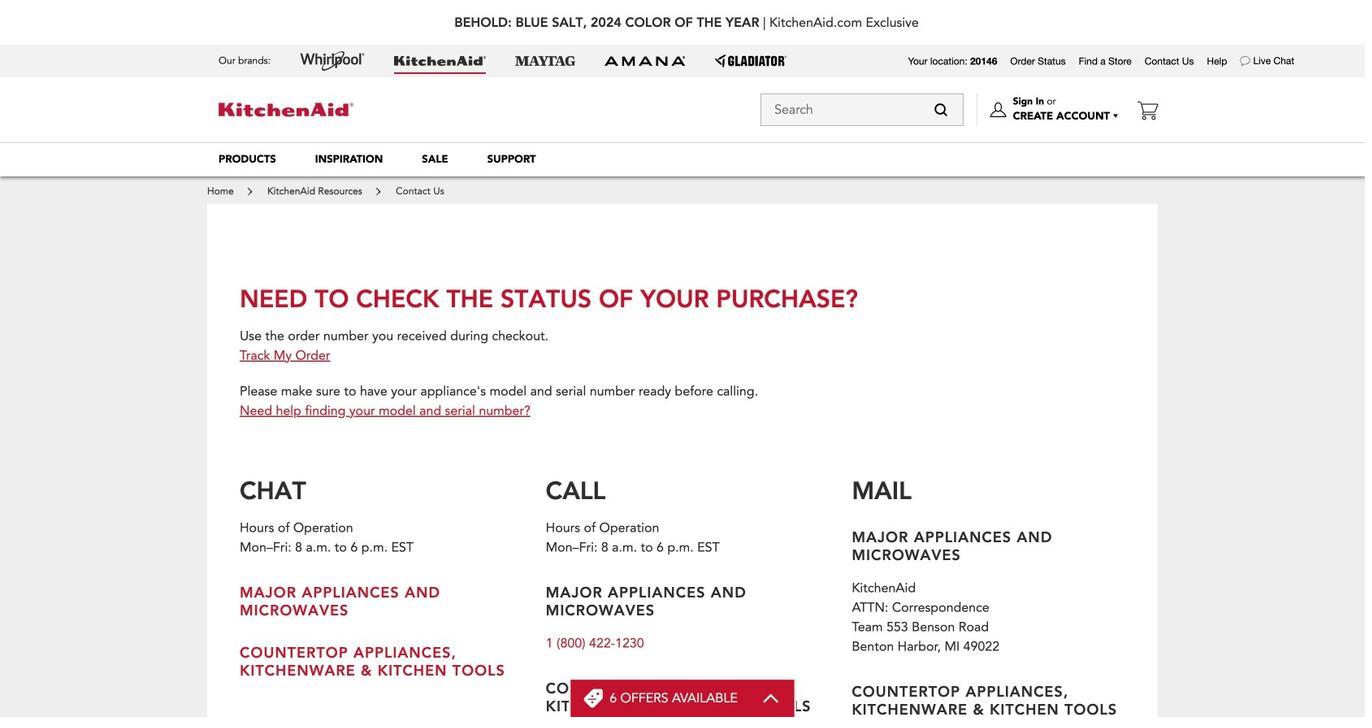 Task type: vqa. For each thing, say whether or not it's contained in the screenshot.
that inside the Cool and silky, airy and elegant, chocolate mousse is a decadent but light dessert that is as sweet as it is refreshing. Chocolate mousse has a rich flavor and can be enjoyed as a standalone dessert or as a delicious component of other desserts such as chocolate mousse pie.
no



Task type: describe. For each thing, give the bounding box(es) containing it.
inspiration element
[[315, 152, 383, 167]]

Search search field
[[761, 93, 964, 126]]

gladiator_grey image
[[715, 54, 787, 67]]

amana image
[[605, 55, 686, 67]]

1 horizontal spatial kitchenaid image
[[394, 56, 486, 66]]

whirlpool image
[[300, 51, 365, 71]]



Task type: locate. For each thing, give the bounding box(es) containing it.
support element
[[487, 152, 536, 167]]

maytag image
[[515, 56, 576, 66]]

menu
[[199, 142, 1167, 176]]

kitchenaid image
[[394, 56, 486, 66], [219, 103, 354, 117]]

0 vertical spatial kitchenaid image
[[394, 56, 486, 66]]

0 horizontal spatial kitchenaid image
[[219, 103, 354, 117]]

products element
[[219, 152, 276, 167]]

sale element
[[422, 152, 448, 167]]

1 vertical spatial kitchenaid image
[[219, 103, 354, 117]]



